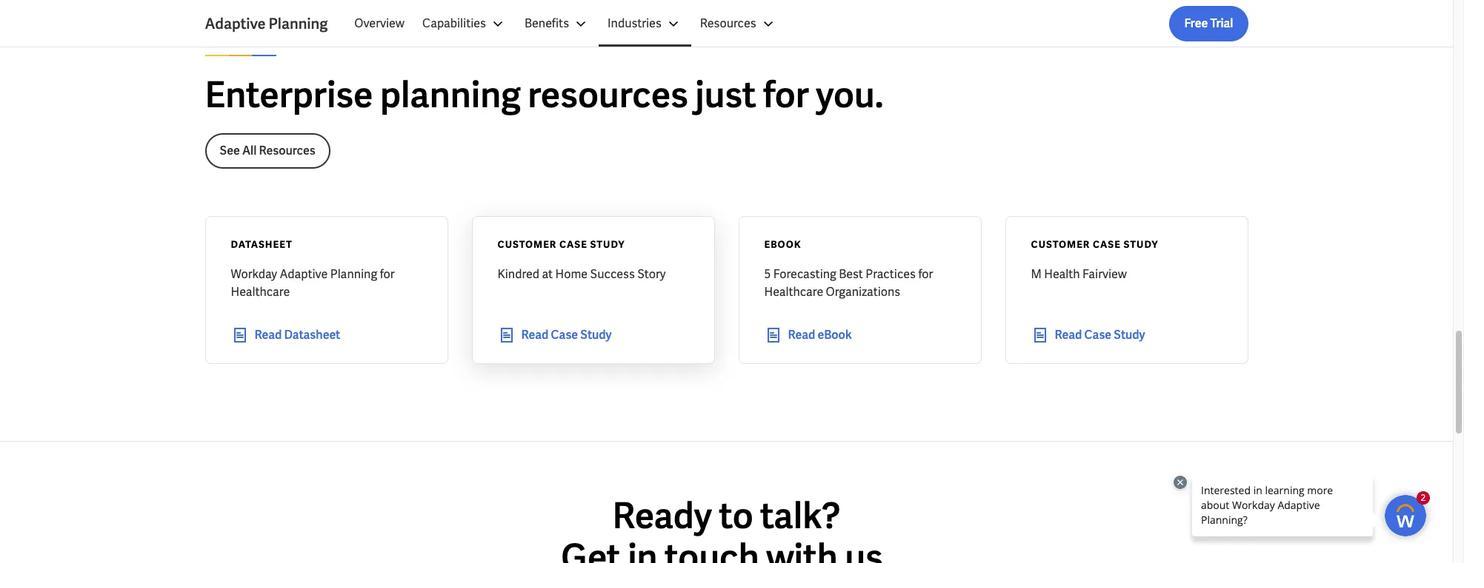 Task type: describe. For each thing, give the bounding box(es) containing it.
study up success
[[590, 239, 625, 251]]

see all resources link
[[205, 133, 330, 169]]

customer for health
[[1031, 239, 1090, 251]]

health
[[1044, 267, 1080, 282]]

workday
[[231, 267, 277, 282]]

resources inside see all resources link
[[259, 143, 316, 159]]

fairview
[[1083, 267, 1127, 282]]

capabilities button
[[414, 6, 516, 42]]

customer for at
[[498, 239, 557, 251]]

capabilities
[[422, 16, 486, 31]]

success
[[590, 267, 635, 282]]

healthcare inside '5 forecasting best practices for healthcare organizations'
[[764, 285, 824, 300]]

read for forecasting
[[788, 328, 815, 343]]

read case study for home
[[521, 328, 612, 343]]

read ebook
[[788, 328, 852, 343]]

talk?
[[760, 494, 841, 540]]

free trial link
[[1170, 6, 1248, 42]]

enterprise
[[205, 72, 373, 118]]

for for you.
[[763, 72, 809, 118]]

at
[[542, 267, 553, 282]]

read for at
[[521, 328, 549, 343]]

workday adaptive planning for healthcare
[[231, 267, 395, 300]]

m health fairview
[[1031, 267, 1127, 282]]

forecasting
[[773, 267, 837, 282]]

case down fairview
[[1085, 328, 1112, 343]]

study down fairview
[[1114, 328, 1145, 343]]

read case study button for home
[[498, 327, 689, 345]]

industries button
[[599, 6, 691, 42]]

just
[[695, 72, 756, 118]]

benefits
[[525, 16, 569, 31]]

ebook inside button
[[818, 328, 852, 343]]

read for health
[[1055, 328, 1082, 343]]

case up fairview
[[1093, 239, 1121, 251]]

list containing overview
[[346, 6, 1248, 42]]

resources
[[528, 72, 688, 118]]

free trial
[[1185, 16, 1234, 31]]

to
[[719, 494, 753, 540]]

see all resources
[[220, 143, 316, 159]]



Task type: vqa. For each thing, say whether or not it's contained in the screenshot.


Task type: locate. For each thing, give the bounding box(es) containing it.
planning inside workday adaptive planning for healthcare
[[330, 267, 377, 282]]

0 horizontal spatial customer case study
[[498, 239, 625, 251]]

healthcare down forecasting
[[764, 285, 824, 300]]

1 vertical spatial datasheet
[[284, 328, 340, 343]]

1 horizontal spatial customer
[[1031, 239, 1090, 251]]

resources up just
[[700, 16, 756, 31]]

read datasheet
[[255, 328, 340, 343]]

resources inside resources popup button
[[700, 16, 756, 31]]

read down forecasting
[[788, 328, 815, 343]]

customer case study
[[498, 239, 625, 251], [1031, 239, 1159, 251]]

1 healthcare from the left
[[231, 285, 290, 300]]

read case study button
[[498, 327, 689, 345], [1031, 327, 1222, 345]]

5 forecasting best practices for healthcare organizations
[[764, 267, 933, 300]]

for for healthcare
[[918, 267, 933, 282]]

read ebook button
[[764, 327, 956, 345]]

enterprise planning resources just for you.
[[205, 72, 884, 118]]

for inside workday adaptive planning for healthcare
[[380, 267, 395, 282]]

healthcare inside workday adaptive planning for healthcare
[[231, 285, 290, 300]]

customer
[[498, 239, 557, 251], [1031, 239, 1090, 251]]

planning
[[380, 72, 521, 118]]

0 horizontal spatial for
[[380, 267, 395, 282]]

read case study for fairview
[[1055, 328, 1145, 343]]

read down at at left
[[521, 328, 549, 343]]

case
[[559, 239, 588, 251], [1093, 239, 1121, 251], [551, 328, 578, 343], [1085, 328, 1112, 343]]

2 read case study button from the left
[[1031, 327, 1222, 345]]

adaptive
[[205, 14, 266, 33], [280, 267, 328, 282]]

1 horizontal spatial read case study button
[[1031, 327, 1222, 345]]

customer up health
[[1031, 239, 1090, 251]]

read down the workday
[[255, 328, 282, 343]]

healthcare
[[231, 285, 290, 300], [764, 285, 824, 300]]

kindred at home success story
[[498, 267, 666, 282]]

2 horizontal spatial for
[[918, 267, 933, 282]]

datasheet up the workday
[[231, 239, 293, 251]]

free
[[1185, 16, 1208, 31]]

for inside '5 forecasting best practices for healthcare organizations'
[[918, 267, 933, 282]]

0 vertical spatial datasheet
[[231, 239, 293, 251]]

read datasheet button
[[231, 327, 422, 345]]

resources right all
[[259, 143, 316, 159]]

story
[[638, 267, 666, 282]]

adaptive inside workday adaptive planning for healthcare
[[280, 267, 328, 282]]

0 horizontal spatial read case study
[[521, 328, 612, 343]]

best
[[839, 267, 863, 282]]

case up home
[[559, 239, 588, 251]]

study up fairview
[[1124, 239, 1159, 251]]

read for adaptive
[[255, 328, 282, 343]]

overview link
[[346, 6, 414, 42]]

customer case study for home
[[498, 239, 625, 251]]

see
[[220, 143, 240, 159]]

planning
[[269, 14, 328, 33], [330, 267, 377, 282]]

customer case study up home
[[498, 239, 625, 251]]

0 horizontal spatial customer
[[498, 239, 557, 251]]

1 read case study button from the left
[[498, 327, 689, 345]]

1 customer from the left
[[498, 239, 557, 251]]

1 horizontal spatial planning
[[330, 267, 377, 282]]

all
[[242, 143, 257, 159]]

ready to talk?
[[613, 494, 841, 540]]

customer up kindred
[[498, 239, 557, 251]]

0 vertical spatial resources
[[700, 16, 756, 31]]

you.
[[816, 72, 884, 118]]

home
[[556, 267, 588, 282]]

read case study button down kindred at home success story
[[498, 327, 689, 345]]

1 vertical spatial planning
[[330, 267, 377, 282]]

1 horizontal spatial read case study
[[1055, 328, 1145, 343]]

kindred
[[498, 267, 540, 282]]

adaptive planning link
[[205, 13, 346, 34]]

datasheet down workday adaptive planning for healthcare
[[284, 328, 340, 343]]

read case study down home
[[521, 328, 612, 343]]

planning up read datasheet button
[[330, 267, 377, 282]]

industries
[[608, 16, 662, 31]]

customer case study up fairview
[[1031, 239, 1159, 251]]

1 horizontal spatial customer case study
[[1031, 239, 1159, 251]]

read
[[255, 328, 282, 343], [521, 328, 549, 343], [788, 328, 815, 343], [1055, 328, 1082, 343]]

1 customer case study from the left
[[498, 239, 625, 251]]

1 vertical spatial resources
[[259, 143, 316, 159]]

organizations
[[826, 285, 901, 300]]

read case study button down fairview
[[1031, 327, 1222, 345]]

read case study down fairview
[[1055, 328, 1145, 343]]

0 vertical spatial adaptive
[[205, 14, 266, 33]]

3 read from the left
[[788, 328, 815, 343]]

ready
[[613, 494, 712, 540]]

case down home
[[551, 328, 578, 343]]

list
[[346, 6, 1248, 42]]

overview
[[354, 16, 405, 31]]

1 horizontal spatial resources
[[700, 16, 756, 31]]

0 vertical spatial planning
[[269, 14, 328, 33]]

1 horizontal spatial ebook
[[818, 328, 852, 343]]

1 horizontal spatial adaptive
[[280, 267, 328, 282]]

ebook
[[764, 239, 802, 251], [818, 328, 852, 343]]

0 horizontal spatial adaptive
[[205, 14, 266, 33]]

2 customer case study from the left
[[1031, 239, 1159, 251]]

2 read case study from the left
[[1055, 328, 1145, 343]]

2 read from the left
[[521, 328, 549, 343]]

healthcare down the workday
[[231, 285, 290, 300]]

resources
[[700, 16, 756, 31], [259, 143, 316, 159]]

menu containing overview
[[346, 6, 786, 42]]

adaptive right the workday
[[280, 267, 328, 282]]

1 horizontal spatial for
[[763, 72, 809, 118]]

0 horizontal spatial healthcare
[[231, 285, 290, 300]]

study down kindred at home success story
[[580, 328, 612, 343]]

menu
[[346, 6, 786, 42]]

1 read case study from the left
[[521, 328, 612, 343]]

5
[[764, 267, 771, 282]]

customer case study for fairview
[[1031, 239, 1159, 251]]

ebook up the 5
[[764, 239, 802, 251]]

0 vertical spatial ebook
[[764, 239, 802, 251]]

trial
[[1211, 16, 1234, 31]]

1 vertical spatial ebook
[[818, 328, 852, 343]]

2 healthcare from the left
[[764, 285, 824, 300]]

ebook down organizations on the right
[[818, 328, 852, 343]]

1 read from the left
[[255, 328, 282, 343]]

0 horizontal spatial resources
[[259, 143, 316, 159]]

0 horizontal spatial ebook
[[764, 239, 802, 251]]

datasheet
[[231, 239, 293, 251], [284, 328, 340, 343]]

0 horizontal spatial planning
[[269, 14, 328, 33]]

read down health
[[1055, 328, 1082, 343]]

m
[[1031, 267, 1042, 282]]

1 horizontal spatial healthcare
[[764, 285, 824, 300]]

1 vertical spatial adaptive
[[280, 267, 328, 282]]

resources button
[[691, 6, 786, 42]]

4 read from the left
[[1055, 328, 1082, 343]]

practices
[[866, 267, 916, 282]]

read case study
[[521, 328, 612, 343], [1055, 328, 1145, 343]]

datasheet inside read datasheet button
[[284, 328, 340, 343]]

adaptive planning
[[205, 14, 328, 33]]

read case study button for fairview
[[1031, 327, 1222, 345]]

for
[[763, 72, 809, 118], [380, 267, 395, 282], [918, 267, 933, 282]]

benefits button
[[516, 6, 599, 42]]

planning up enterprise
[[269, 14, 328, 33]]

0 horizontal spatial read case study button
[[498, 327, 689, 345]]

study
[[590, 239, 625, 251], [1124, 239, 1159, 251], [580, 328, 612, 343], [1114, 328, 1145, 343]]

2 customer from the left
[[1031, 239, 1090, 251]]

adaptive up resources
[[205, 14, 266, 33]]

resources
[[205, 36, 266, 50]]



